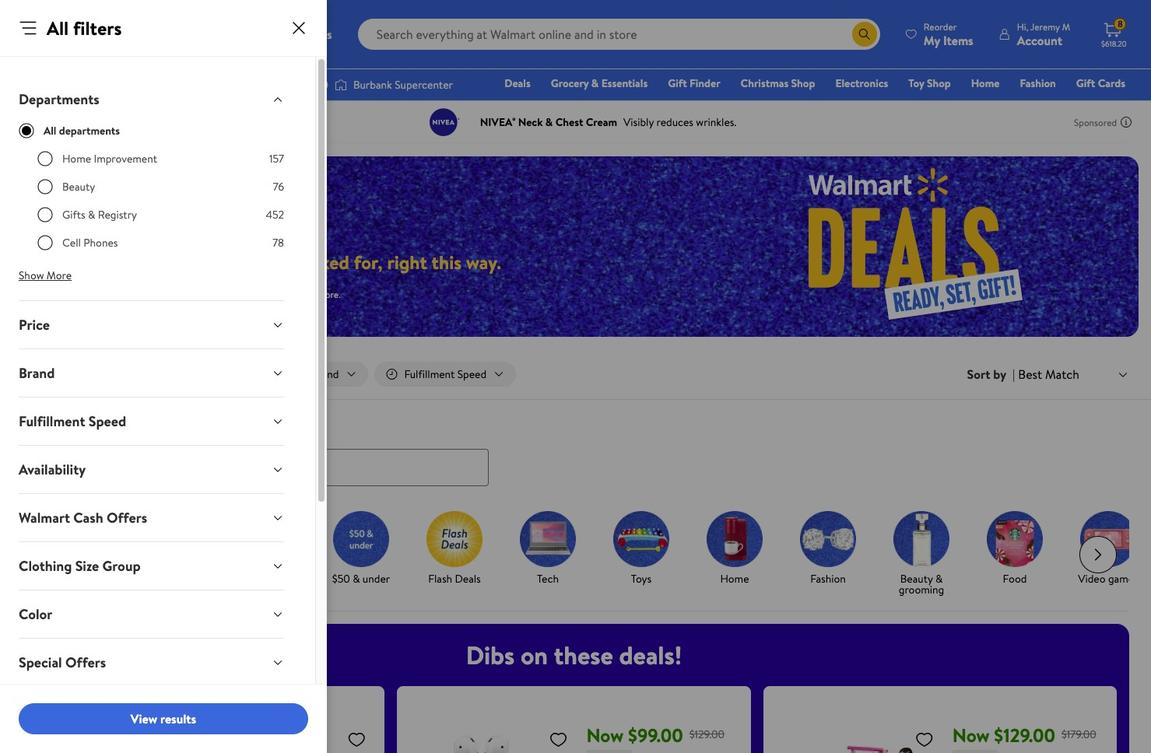 Task type: describe. For each thing, give the bounding box(es) containing it.
deals inside search field
[[19, 417, 52, 437]]

gift finder
[[668, 76, 720, 91]]

all filters inside button
[[48, 367, 91, 382]]

brand
[[19, 363, 55, 383]]

0 vertical spatial fashion link
[[1013, 75, 1063, 92]]

view
[[131, 710, 157, 728]]

gift for cards
[[1076, 76, 1095, 91]]

Deals search field
[[0, 417, 1151, 486]]

registry link
[[939, 97, 993, 114]]

filters inside dialog
[[73, 15, 122, 41]]

christmas shop
[[741, 76, 815, 91]]

toy shop link
[[902, 75, 958, 92]]

0 vertical spatial home link
[[964, 75, 1007, 92]]

all filters button
[[19, 362, 108, 387]]

1 vertical spatial all
[[44, 123, 56, 139]]

sort by |
[[967, 366, 1015, 383]]

they
[[263, 249, 299, 276]]

now $129.00 $179.00
[[953, 722, 1097, 748]]

supplies
[[56, 288, 88, 301]]

tech link
[[507, 511, 588, 587]]

results
[[160, 710, 196, 728]]

all filters inside dialog
[[47, 15, 122, 41]]

home image
[[707, 511, 763, 567]]

deals link
[[498, 75, 538, 92]]

gifts
[[62, 207, 85, 223]]

show
[[19, 268, 44, 283]]

flash deals image
[[427, 511, 483, 567]]

not
[[242, 288, 256, 301]]

grocery & essentials
[[551, 76, 648, 91]]

0 horizontal spatial walmart black friday deals for days image
[[31, 191, 318, 230]]

may
[[224, 288, 240, 301]]

get it by christmas link
[[40, 511, 121, 598]]

christmas shop link
[[734, 75, 822, 92]]

clothing size group button
[[6, 543, 297, 590]]

price
[[19, 315, 50, 335]]

0 vertical spatial home
[[971, 76, 1000, 91]]

cell phones
[[62, 235, 118, 251]]

by inside get it by christmas
[[90, 571, 101, 587]]

special offers
[[19, 653, 106, 672]]

checks.
[[140, 288, 170, 301]]

food
[[1003, 571, 1027, 587]]

deals inside 'link'
[[505, 76, 531, 91]]

0 vertical spatial all
[[47, 15, 69, 41]]

get gifts in time for christmas. image
[[53, 511, 109, 567]]

right
[[387, 249, 427, 276]]

items
[[199, 288, 221, 301]]

show more
[[19, 268, 72, 283]]

0 vertical spatial on
[[146, 249, 167, 276]]

gift finder link
[[661, 75, 727, 92]]

$50
[[332, 571, 350, 587]]

shop tech. image
[[520, 511, 576, 567]]

size
[[75, 557, 99, 576]]

way.
[[466, 249, 501, 276]]

group
[[102, 557, 141, 576]]

beauty & grooming link
[[881, 511, 962, 598]]

walmart
[[19, 508, 70, 528]]

1 vertical spatial home link
[[694, 511, 775, 587]]

& for grocery
[[591, 76, 599, 91]]

deals!
[[619, 638, 682, 672]]

& for gifts
[[88, 207, 95, 223]]

clothing
[[19, 557, 72, 576]]

grocery & essentials link
[[544, 75, 655, 92]]

all inside button
[[48, 367, 61, 382]]

one
[[1006, 97, 1030, 113]]

$25 & under
[[239, 571, 296, 587]]

$25 & under link
[[227, 511, 308, 587]]

availability
[[19, 460, 86, 479]]

now for now $129.00
[[953, 722, 990, 748]]

78
[[273, 235, 284, 251]]

1 vertical spatial offers
[[65, 653, 106, 672]]

dibs on these deals!
[[466, 638, 682, 672]]

speed
[[89, 412, 126, 431]]

special
[[19, 653, 62, 672]]

major savings on everything they asked for, right this way.
[[31, 249, 501, 276]]

available
[[271, 288, 305, 301]]

$25
[[239, 571, 256, 587]]

it
[[81, 571, 88, 587]]

0 horizontal spatial christmas
[[57, 582, 105, 597]]

dibs
[[466, 638, 515, 672]]

2 vertical spatial home
[[720, 571, 749, 587]]

fulfillment speed
[[19, 412, 126, 431]]

Search search field
[[358, 19, 880, 50]]

sort
[[967, 366, 990, 383]]

color button
[[6, 591, 297, 638]]

add to favorites list, frigidaire 26 lb retro bullet ice maker, silver, efic128 image
[[347, 730, 366, 749]]

sponsored
[[1074, 116, 1117, 129]]

1 horizontal spatial $129.00
[[994, 722, 1055, 748]]

finder
[[690, 76, 720, 91]]

1 horizontal spatial on
[[521, 638, 548, 672]]

walmart+
[[1079, 97, 1125, 113]]

toys
[[631, 571, 652, 587]]

1 vertical spatial fashion link
[[788, 511, 869, 587]]

Walmart Site-Wide search field
[[358, 19, 880, 50]]

while
[[31, 288, 54, 301]]

8
[[1118, 17, 1123, 31]]

everything
[[171, 249, 259, 276]]

Search in deals search field
[[19, 449, 489, 486]]

by inside sort and filter section 'element'
[[993, 366, 1006, 383]]

0 vertical spatial fashion
[[1020, 76, 1056, 91]]

452
[[266, 207, 284, 223]]

phones
[[83, 235, 118, 251]]

show more button
[[6, 263, 84, 288]]

departments
[[59, 123, 120, 139]]

walmart+ link
[[1072, 97, 1133, 114]]

$99.00
[[628, 722, 683, 748]]

store.
[[318, 288, 341, 301]]

video
[[1078, 571, 1106, 587]]

|
[[1013, 366, 1015, 383]]

beauty for beauty & grooming
[[900, 571, 933, 587]]



Task type: vqa. For each thing, say whether or not it's contained in the screenshot.
maria in the right of the page
no



Task type: locate. For each thing, give the bounding box(es) containing it.
under for $50 & under
[[363, 571, 390, 587]]

& inside all departments option group
[[88, 207, 95, 223]]

all right all departments radio
[[44, 123, 56, 139]]

0 vertical spatial offers
[[107, 508, 147, 528]]

view results button
[[19, 704, 308, 735]]

walmart image
[[25, 22, 126, 47]]

one debit
[[1006, 97, 1059, 113]]

0 horizontal spatial home link
[[694, 511, 775, 587]]

$129.00 inside now $99.00 $129.00
[[689, 727, 725, 742]]

add to favorites list, barbie dreamhouse, 75+ pieces, pool party doll house with 3 story slide image
[[915, 730, 934, 749]]

electronics link
[[828, 75, 895, 92]]

& right grocery
[[591, 76, 599, 91]]

toy
[[909, 76, 924, 91]]

last.
[[90, 288, 106, 301]]

1 horizontal spatial gift
[[1076, 76, 1095, 91]]

1 horizontal spatial fashion
[[1020, 76, 1056, 91]]

0 horizontal spatial fashion
[[810, 571, 846, 587]]

home inside all departments option group
[[62, 151, 91, 167]]

1 horizontal spatial now
[[953, 722, 990, 748]]

1 vertical spatial christmas
[[57, 582, 105, 597]]

beauty & grooming
[[899, 571, 944, 597]]

0 vertical spatial deals
[[505, 76, 531, 91]]

gift left 'finder'
[[668, 76, 687, 91]]

close panel image
[[290, 19, 308, 37]]

1 horizontal spatial fashion link
[[1013, 75, 1063, 92]]

0 horizontal spatial on
[[146, 249, 167, 276]]

& right $25
[[259, 571, 266, 587]]

fashion
[[1020, 76, 1056, 91], [810, 571, 846, 587]]

0 horizontal spatial deals
[[19, 417, 52, 437]]

all
[[47, 15, 69, 41], [44, 123, 56, 139], [48, 367, 61, 382]]

on up checks.
[[146, 249, 167, 276]]

deals right flash
[[455, 571, 481, 587]]

1 gift from the left
[[668, 76, 687, 91]]

shop food image
[[987, 511, 1043, 567]]

now for now $99.00
[[586, 722, 624, 748]]

savings
[[83, 249, 142, 276]]

grocery
[[551, 76, 589, 91]]

0 horizontal spatial home
[[62, 151, 91, 167]]

by right it
[[90, 571, 101, 587]]

gift left cards
[[1076, 76, 1095, 91]]

0 horizontal spatial $129.00
[[689, 727, 725, 742]]

1 horizontal spatial walmart black friday deals for days image
[[708, 156, 1139, 337]]

under for $25 & under
[[269, 571, 296, 587]]

0 vertical spatial registry
[[946, 97, 986, 113]]

0 horizontal spatial registry
[[98, 207, 137, 223]]

cash
[[73, 508, 103, 528]]

1 now from the left
[[586, 722, 624, 748]]

shop for toy shop
[[927, 76, 951, 91]]

$129.00 right $99.00
[[689, 727, 725, 742]]

& inside beauty & grooming
[[936, 571, 943, 587]]

registry down toy shop
[[946, 97, 986, 113]]

under
[[269, 571, 296, 587], [363, 571, 390, 587]]

gift for finder
[[668, 76, 687, 91]]

gift inside gift cards registry
[[1076, 76, 1095, 91]]

this
[[432, 249, 462, 276]]

major
[[31, 249, 78, 276]]

toys link
[[601, 511, 682, 587]]

offers right special
[[65, 653, 106, 672]]

home down all departments
[[62, 151, 91, 167]]

filters inside button
[[63, 367, 91, 382]]

1 vertical spatial filters
[[63, 367, 91, 382]]

video games
[[1078, 571, 1139, 587]]

christmas right 'finder'
[[741, 76, 789, 91]]

no
[[108, 288, 121, 301]]

1 horizontal spatial by
[[993, 366, 1006, 383]]

availability button
[[6, 446, 297, 493]]

1 vertical spatial registry
[[98, 207, 137, 223]]

2 now from the left
[[953, 722, 990, 748]]

shop toys. image
[[613, 511, 669, 567]]

beauty for beauty
[[62, 179, 95, 195]]

food link
[[974, 511, 1055, 587]]

shop left electronics link
[[791, 76, 815, 91]]

1 horizontal spatial home
[[720, 571, 749, 587]]

gift
[[668, 76, 687, 91], [1076, 76, 1095, 91]]

None radio
[[37, 179, 53, 195]]

$129.00 left "$179.00"
[[994, 722, 1055, 748]]

on right dibs
[[521, 638, 548, 672]]

1 horizontal spatial registry
[[946, 97, 986, 113]]

more
[[47, 268, 72, 283]]

registry for gift cards registry
[[946, 97, 986, 113]]

games
[[1108, 571, 1139, 587]]

0 horizontal spatial now
[[586, 722, 624, 748]]

by left |
[[993, 366, 1006, 383]]

& right $50
[[353, 571, 360, 587]]

gifts & registry
[[62, 207, 137, 223]]

fashion up one debit
[[1020, 76, 1056, 91]]

$50 & under link
[[321, 511, 402, 587]]

beauty inside all departments option group
[[62, 179, 95, 195]]

fashion image
[[800, 511, 856, 567]]

1 under from the left
[[269, 571, 296, 587]]

sort and filter section element
[[0, 349, 1151, 399]]

0 vertical spatial christmas
[[741, 76, 789, 91]]

0 vertical spatial filters
[[73, 15, 122, 41]]

shop twenty-five dollars and under. image
[[240, 511, 296, 567]]

registry up phones on the left top of page
[[98, 207, 137, 223]]

beauty up 'gifts' at the top left of the page
[[62, 179, 95, 195]]

video games link
[[1068, 511, 1149, 587]]

next slide for chipmodulewithimages list image
[[1080, 536, 1117, 573]]

home
[[971, 76, 1000, 91], [62, 151, 91, 167], [720, 571, 749, 587]]

1 vertical spatial deals
[[19, 417, 52, 437]]

0 horizontal spatial beauty
[[62, 179, 95, 195]]

& for $50
[[353, 571, 360, 587]]

None radio
[[37, 151, 53, 167], [37, 207, 53, 223], [37, 235, 53, 251], [37, 151, 53, 167], [37, 207, 53, 223], [37, 235, 53, 251]]

deals left grocery
[[505, 76, 531, 91]]

shop
[[791, 76, 815, 91], [927, 76, 951, 91]]

0 horizontal spatial by
[[90, 571, 101, 587]]

electronics
[[835, 76, 888, 91]]

select
[[172, 288, 197, 301]]

cell
[[62, 235, 81, 251]]

tech
[[537, 571, 559, 587]]

8 $618.20
[[1101, 17, 1127, 49]]

color
[[19, 605, 52, 624]]

now
[[586, 722, 624, 748], [953, 722, 990, 748]]

now right add to favorites list, apple airpods with charging case (2nd generation) image
[[586, 722, 624, 748]]

these
[[554, 638, 613, 672]]

all up the 'departments'
[[47, 15, 69, 41]]

flash
[[428, 571, 452, 587]]

shop video games. image
[[1080, 511, 1136, 567]]

& for beauty
[[936, 571, 943, 587]]

brand button
[[6, 349, 297, 397]]

home up registry link
[[971, 76, 1000, 91]]

0 vertical spatial by
[[993, 366, 1006, 383]]

now right add to favorites list, barbie dreamhouse, 75+ pieces, pool party doll house with 3 story slide image
[[953, 722, 990, 748]]

0 horizontal spatial under
[[269, 571, 296, 587]]

1 vertical spatial beauty
[[900, 571, 933, 587]]

shop ten dollars and under. image
[[146, 511, 202, 567]]

0 vertical spatial all filters
[[47, 15, 122, 41]]

for,
[[354, 249, 383, 276]]

2 gift from the left
[[1076, 76, 1095, 91]]

1 horizontal spatial christmas
[[741, 76, 789, 91]]

fashion link
[[1013, 75, 1063, 92], [788, 511, 869, 587]]

& right 'gifts' at the top left of the page
[[88, 207, 95, 223]]

2 shop from the left
[[927, 76, 951, 91]]

1 shop from the left
[[791, 76, 815, 91]]

debit
[[1032, 97, 1059, 113]]

registry
[[946, 97, 986, 113], [98, 207, 137, 223]]

& for $25
[[259, 571, 266, 587]]

departments
[[19, 90, 99, 109]]

toy shop
[[909, 76, 951, 91]]

1 horizontal spatial home link
[[964, 75, 1007, 92]]

search image
[[31, 461, 44, 473]]

christmas
[[741, 76, 789, 91], [57, 582, 105, 597]]

get
[[60, 571, 78, 587]]

all filters up fulfillment speed
[[48, 367, 91, 382]]

shop beauty and grooming. image
[[894, 511, 950, 567]]

registry for gifts & registry
[[98, 207, 137, 223]]

clothing size group
[[19, 557, 141, 576]]

2 horizontal spatial home
[[971, 76, 1000, 91]]

under right $50
[[363, 571, 390, 587]]

0 horizontal spatial fashion link
[[788, 511, 869, 587]]

1 vertical spatial fashion
[[810, 571, 846, 587]]

on
[[146, 249, 167, 276], [521, 638, 548, 672]]

shop fifty dollars and under. image
[[333, 511, 389, 567]]

essentials
[[601, 76, 648, 91]]

group
[[44, 699, 372, 753]]

76
[[273, 179, 284, 195]]

2 under from the left
[[363, 571, 390, 587]]

$179.00
[[1062, 727, 1097, 742]]

all up "fulfillment"
[[48, 367, 61, 382]]

0 horizontal spatial shop
[[791, 76, 815, 91]]

add to favorites list, apple airpods with charging case (2nd generation) image
[[549, 730, 568, 749]]

under right $25
[[269, 571, 296, 587]]

1 vertical spatial all filters
[[48, 367, 91, 382]]

filters
[[73, 15, 122, 41], [63, 367, 91, 382]]

flash deals
[[428, 571, 481, 587]]

home improvement
[[62, 151, 157, 167]]

157
[[269, 151, 284, 167]]

registry inside gift cards registry
[[946, 97, 986, 113]]

&
[[591, 76, 599, 91], [88, 207, 95, 223], [259, 571, 266, 587], [353, 571, 360, 587], [936, 571, 943, 587]]

2 vertical spatial deals
[[455, 571, 481, 587]]

fulfillment
[[19, 412, 85, 431]]

special offers button
[[6, 639, 297, 687]]

be
[[258, 288, 268, 301]]

improvement
[[94, 151, 157, 167]]

All departments radio
[[19, 123, 34, 139]]

beauty down shop beauty and grooming. image
[[900, 571, 933, 587]]

all departments
[[44, 123, 120, 139]]

walmart cash offers
[[19, 508, 147, 528]]

all filters up the 'departments'
[[47, 15, 122, 41]]

1 horizontal spatial shop
[[927, 76, 951, 91]]

fashion down the fashion image
[[810, 571, 846, 587]]

grooming
[[899, 582, 944, 597]]

1 horizontal spatial beauty
[[900, 571, 933, 587]]

fulfillment speed button
[[6, 398, 297, 445]]

shop for christmas shop
[[791, 76, 815, 91]]

0 horizontal spatial gift
[[668, 76, 687, 91]]

registry inside all departments option group
[[98, 207, 137, 223]]

1 vertical spatial home
[[62, 151, 91, 167]]

offers right cash
[[107, 508, 147, 528]]

1 horizontal spatial deals
[[455, 571, 481, 587]]

2 vertical spatial all
[[48, 367, 61, 382]]

walmart black friday deals for days image
[[708, 156, 1139, 337], [31, 191, 318, 230]]

beauty inside beauty & grooming
[[900, 571, 933, 587]]

cards
[[1098, 76, 1125, 91]]

& down shop beauty and grooming. image
[[936, 571, 943, 587]]

deals up search 'icon'
[[19, 417, 52, 437]]

0 vertical spatial beauty
[[62, 179, 95, 195]]

deals
[[505, 76, 531, 91], [19, 417, 52, 437], [455, 571, 481, 587]]

none radio inside all departments option group
[[37, 179, 53, 195]]

$50 & under
[[332, 571, 390, 587]]

1 horizontal spatial under
[[363, 571, 390, 587]]

price button
[[6, 301, 297, 349]]

flash deals link
[[414, 511, 495, 587]]

walmart cash offers button
[[6, 494, 297, 542]]

christmas down 'clothing size group'
[[57, 582, 105, 597]]

2 horizontal spatial deals
[[505, 76, 531, 91]]

view results
[[131, 710, 196, 728]]

while supplies last. no rain checks. select items may not be available in-store.
[[31, 288, 341, 301]]

all departments option group
[[37, 151, 284, 263]]

1 vertical spatial on
[[521, 638, 548, 672]]

1 vertical spatial by
[[90, 571, 101, 587]]

all filters dialog
[[0, 0, 327, 753]]

shop right toy
[[927, 76, 951, 91]]

one debit link
[[999, 97, 1066, 114]]

home down home image
[[720, 571, 749, 587]]



